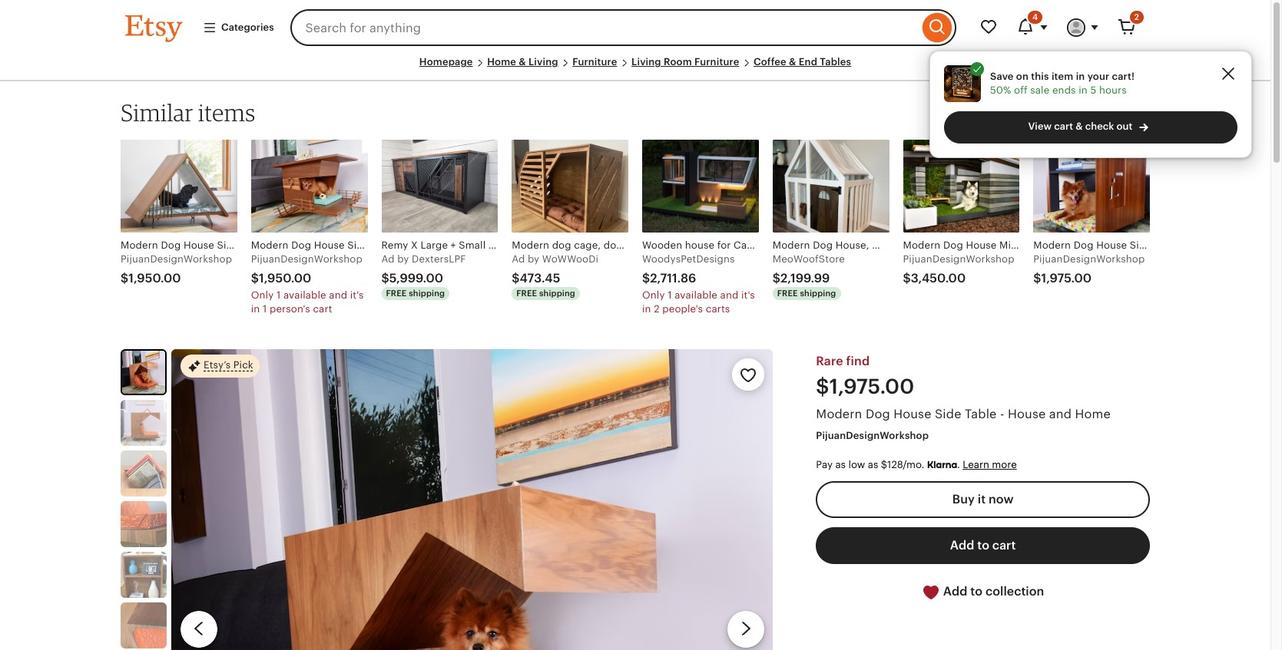 Task type: describe. For each thing, give the bounding box(es) containing it.
modern dog house side table - dog tower 9 image
[[251, 140, 368, 233]]

- up learn more 'button'
[[1001, 408, 1005, 421]]

modern dog house side table - dog tower 9 pijuandesignworkshop $ 1,950.00
[[251, 240, 468, 285]]

view cart & check out
[[1029, 121, 1133, 132]]

y for 5,999.00
[[404, 254, 409, 265]]

- inside wooden house for cats - "shark" woodyspetdesigns $ 2,711.86
[[759, 240, 762, 251]]

modern dog house side table house and home image 6 image
[[121, 603, 167, 649]]

tables
[[820, 56, 852, 68]]

living room furniture link
[[632, 56, 740, 68]]

b for 473.45
[[528, 254, 534, 265]]

tower
[[430, 240, 459, 251]]

5,999.00
[[390, 272, 444, 285]]

modern dog house mid century ranch image
[[903, 140, 1020, 233]]

cats
[[734, 240, 756, 251]]

add for add to cart
[[951, 540, 975, 553]]

only 1 available and it's in for 2,711.86
[[643, 290, 755, 315]]

2,199.99
[[781, 272, 830, 285]]

$ inside "a d b y dexterslpf $ 5,999.00 free shipping"
[[382, 272, 390, 285]]

dog for modern dog house side table - house and home
[[866, 408, 891, 421]]

in left people's
[[643, 304, 651, 315]]

out
[[1117, 121, 1133, 132]]

for
[[718, 240, 731, 251]]

low
[[849, 459, 866, 471]]

home inside menu bar
[[487, 56, 516, 68]]

homepage
[[420, 56, 473, 68]]

modern dog house side table - house and home
[[816, 408, 1111, 421]]

rare find $1,975.00
[[816, 355, 915, 399]]

50%
[[991, 84, 1012, 96]]

etsy's pick button
[[181, 354, 260, 379]]

see more link
[[1088, 105, 1151, 121]]

pijuandesignworkshop up low
[[816, 430, 929, 442]]

& for coffee
[[789, 56, 797, 68]]

modern dog house mid century ranch pijuandesignworkshop $ 3,450.00
[[903, 240, 1093, 285]]

etsy's pick
[[204, 360, 254, 371]]

1 for 1,950.00
[[277, 290, 281, 301]]

Search for anything text field
[[290, 9, 919, 46]]

1,950.00 inside modern dog house side table - dog tower 9 pijuandesignworkshop $ 1,950.00
[[259, 272, 312, 285]]

.
[[958, 459, 960, 471]]

coffee & end tables
[[754, 56, 852, 68]]

2 as from the left
[[868, 459, 879, 471]]

cart!
[[1113, 70, 1135, 82]]

on
[[1017, 70, 1029, 82]]

view
[[1029, 121, 1052, 132]]

add to cart
[[951, 540, 1016, 553]]

buy it now
[[953, 494, 1014, 507]]

add to collection
[[941, 586, 1045, 599]]

shipping for 5,999.00
[[409, 289, 445, 298]]

item
[[1052, 70, 1074, 82]]

learn more button
[[963, 459, 1017, 471]]

1 person's cart
[[263, 304, 332, 315]]

1 horizontal spatial home
[[1076, 408, 1111, 421]]

wooden house for cats - "shark" woodyspetdesigns $ 2,711.86
[[643, 240, 801, 285]]

coffee & end tables link
[[754, 56, 852, 68]]

frame
[[286, 240, 320, 251]]

to for cart
[[978, 540, 990, 553]]

pick
[[233, 360, 254, 371]]

side for house
[[935, 408, 962, 421]]

homepage link
[[420, 56, 473, 68]]

person's
[[270, 304, 310, 315]]

1 for 2,711.86
[[668, 290, 672, 301]]

table for house
[[965, 408, 997, 421]]

0 horizontal spatial 1
[[263, 304, 267, 315]]

check
[[1086, 121, 1115, 132]]

modern dog house side table house and home image 4 image
[[121, 502, 167, 548]]

meowoofstore $ 2,199.99 free shipping
[[773, 254, 845, 298]]

pijuandesignworkshop inside the modern dog house side table - a frame pijuandesignworkshop $ 1,950.00
[[121, 254, 232, 265]]

0 horizontal spatial modern dog house side table house and home image 1 image
[[122, 351, 165, 394]]

in left 5
[[1079, 84, 1088, 96]]

remy x large + small combo with storage and charging drawer, double dog crate furniture, dog bed, dog crate furniture image
[[382, 140, 498, 233]]

1 living from the left
[[529, 56, 558, 68]]

see
[[1088, 108, 1106, 120]]

your
[[1088, 70, 1110, 82]]

and for 2,711.86
[[721, 290, 739, 301]]

$1,975.00
[[816, 376, 915, 399]]

to for collection
[[971, 586, 983, 599]]

3,450.00
[[911, 272, 966, 285]]

learn
[[963, 459, 990, 471]]

ends
[[1053, 84, 1076, 96]]

0 vertical spatial cart
[[1055, 121, 1074, 132]]

room
[[664, 56, 692, 68]]

free inside meowoofstore $ 2,199.99 free shipping
[[778, 289, 798, 298]]

& inside view cart & check out link
[[1076, 121, 1083, 132]]

fido
[[1190, 240, 1209, 251]]

& for home
[[519, 56, 526, 68]]

dexterslpf
[[412, 254, 466, 265]]

wowwoodi
[[542, 254, 599, 265]]

similar items
[[121, 99, 256, 127]]

now
[[989, 494, 1014, 507]]

cart for 1 person's cart
[[313, 304, 332, 315]]

d for 473.45
[[519, 254, 525, 265]]

house for pijuandesignworkshop
[[966, 240, 997, 251]]

collection
[[986, 586, 1045, 599]]

see more
[[1088, 108, 1137, 120]]

sale
[[1031, 84, 1050, 96]]

categories button
[[191, 14, 286, 42]]

modern for modern dog house side table - house and home
[[816, 408, 863, 421]]

dog for modern dog house mid century ranch pijuandesignworkshop $ 3,450.00
[[944, 240, 964, 251]]

1 vertical spatial more
[[992, 459, 1017, 471]]

modern dog house side table house and home image 2 image
[[121, 400, 167, 446]]

wooden house for cats - "shark" image
[[643, 140, 759, 233]]

side for a
[[217, 240, 239, 251]]

4 button
[[1008, 9, 1058, 46]]

- for $
[[401, 240, 404, 251]]

house for house
[[894, 408, 932, 421]]

hours
[[1100, 84, 1127, 96]]

modern for modern dog house side table - dog tower 9 pijuandesignworkshop $ 1,950.00
[[251, 240, 289, 251]]

klarna
[[928, 459, 958, 471]]

dog up dexterslpf
[[407, 240, 427, 251]]

modern dog house side table - fido mod pijuandesignworkshop $ 1,975.00
[[1034, 240, 1236, 285]]

it's for 1,950.00
[[350, 290, 364, 301]]

$128/mo.
[[881, 459, 925, 471]]

473.45
[[520, 272, 561, 285]]

wooden
[[643, 240, 683, 251]]

modern dog house side table house and home image 5 image
[[121, 553, 167, 599]]

mid
[[1000, 240, 1018, 251]]

it's for 2,711.86
[[742, 290, 755, 301]]

a
[[276, 240, 283, 251]]

find
[[847, 355, 870, 368]]

menu bar containing homepage
[[125, 55, 1146, 82]]

etsy's
[[204, 360, 231, 371]]

buy
[[953, 494, 975, 507]]

pijuandesignworkshop inside modern dog house side table - dog tower 9 pijuandesignworkshop $ 1,950.00
[[251, 254, 363, 265]]

rare
[[816, 355, 844, 368]]

house
[[685, 240, 715, 251]]

a for 473.45
[[512, 254, 519, 265]]

end
[[799, 56, 818, 68]]



Task type: vqa. For each thing, say whether or not it's contained in the screenshot.
the bottom Add
yes



Task type: locate. For each thing, give the bounding box(es) containing it.
1,975.00
[[1042, 272, 1092, 285]]

modern dog house side table house and home image 1 image
[[171, 350, 774, 651], [122, 351, 165, 394]]

only 1 available and it's in
[[251, 290, 364, 315], [643, 290, 755, 315]]

2 shipping from the left
[[539, 289, 576, 298]]

0 horizontal spatial shipping
[[409, 289, 445, 298]]

1,950.00 inside the modern dog house side table - a frame pijuandesignworkshop $ 1,950.00
[[129, 272, 181, 285]]

2 1,950.00 from the left
[[259, 272, 312, 285]]

house inside modern dog house side table - fido mod pijuandesignworkshop $ 1,975.00
[[1097, 240, 1128, 251]]

1 available from the left
[[284, 290, 326, 301]]

side inside the modern dog house side table - a frame pijuandesignworkshop $ 1,950.00
[[217, 240, 239, 251]]

$ inside modern dog house side table - dog tower 9 pijuandesignworkshop $ 1,950.00
[[251, 272, 259, 285]]

1 up person's
[[277, 290, 281, 301]]

add down buy
[[951, 540, 975, 553]]

side
[[217, 240, 239, 251], [348, 240, 369, 251], [1130, 240, 1152, 251], [935, 408, 962, 421]]

as right low
[[868, 459, 879, 471]]

1 horizontal spatial free
[[517, 289, 537, 298]]

1 horizontal spatial 1,950.00
[[259, 272, 312, 285]]

free down 5,999.00 on the top left of the page
[[386, 289, 407, 298]]

0 horizontal spatial 2
[[654, 304, 660, 315]]

menu bar
[[125, 55, 1146, 82]]

shipping for 473.45
[[539, 289, 576, 298]]

2 horizontal spatial 1
[[668, 290, 672, 301]]

2 it's from the left
[[742, 290, 755, 301]]

cart
[[1055, 121, 1074, 132], [313, 304, 332, 315], [993, 540, 1016, 553]]

house for a
[[184, 240, 214, 251]]

table left a
[[242, 240, 267, 251]]

house for dog
[[314, 240, 345, 251]]

a d b y wowwoodi $ 473.45 free shipping
[[512, 254, 599, 298]]

table inside the modern dog house side table - a frame pijuandesignworkshop $ 1,950.00
[[242, 240, 267, 251]]

1 as from the left
[[836, 459, 846, 471]]

table up learn
[[965, 408, 997, 421]]

2 y from the left
[[534, 254, 540, 265]]

2 available from the left
[[675, 290, 718, 301]]

a
[[382, 254, 389, 265], [512, 254, 519, 265]]

dog
[[161, 240, 181, 251], [291, 240, 311, 251], [407, 240, 427, 251], [944, 240, 964, 251], [1074, 240, 1094, 251], [866, 408, 891, 421]]

1 furniture from the left
[[573, 56, 618, 68]]

- left "fido" on the top of the page
[[1183, 240, 1187, 251]]

1 horizontal spatial a
[[512, 254, 519, 265]]

1 only from the left
[[251, 290, 274, 301]]

see more listings like this element
[[1088, 108, 1137, 120]]

0 horizontal spatial free
[[386, 289, 407, 298]]

d up 5,999.00 on the top left of the page
[[388, 254, 395, 265]]

-
[[270, 240, 274, 251], [401, 240, 404, 251], [759, 240, 762, 251], [1183, 240, 1187, 251], [1001, 408, 1005, 421]]

house left mid at the top of page
[[966, 240, 997, 251]]

only
[[251, 290, 274, 301], [643, 290, 665, 301]]

dog inside modern dog house side table - fido mod pijuandesignworkshop $ 1,975.00
[[1074, 240, 1094, 251]]

dog for modern dog house side table - a frame pijuandesignworkshop $ 1,950.00
[[161, 240, 181, 251]]

none search field inside categories 'banner'
[[290, 9, 957, 46]]

shipping inside "a d b y wowwoodi $ 473.45 free shipping"
[[539, 289, 576, 298]]

modern for modern dog house mid century ranch pijuandesignworkshop $ 3,450.00
[[903, 240, 941, 251]]

free down the 473.45
[[517, 289, 537, 298]]

modern inside modern dog house side table - dog tower 9 pijuandesignworkshop $ 1,950.00
[[251, 240, 289, 251]]

shipping inside meowoofstore $ 2,199.99 free shipping
[[800, 289, 837, 298]]

cart down now
[[993, 540, 1016, 553]]

1 horizontal spatial and
[[721, 290, 739, 301]]

2 b from the left
[[528, 254, 534, 265]]

cart for add to cart
[[993, 540, 1016, 553]]

3 $ from the left
[[382, 272, 390, 285]]

0 vertical spatial to
[[978, 540, 990, 553]]

- up 5,999.00 on the top left of the page
[[401, 240, 404, 251]]

save
[[991, 70, 1014, 82]]

2 for 2
[[1135, 12, 1140, 22]]

free for 5,999.00
[[386, 289, 407, 298]]

1 y from the left
[[404, 254, 409, 265]]

modern inside the modern dog house side table - a frame pijuandesignworkshop $ 1,950.00
[[121, 240, 158, 251]]

table inside modern dog house side table - dog tower 9 pijuandesignworkshop $ 1,950.00
[[372, 240, 398, 251]]

$
[[121, 272, 129, 285], [251, 272, 259, 285], [382, 272, 390, 285], [512, 272, 520, 285], [643, 272, 650, 285], [773, 272, 781, 285], [903, 272, 911, 285], [1034, 272, 1042, 285]]

0 vertical spatial add
[[951, 540, 975, 553]]

categories banner
[[98, 0, 1174, 55]]

pijuandesignworkshop down ranch
[[1034, 254, 1145, 265]]

- right cats
[[759, 240, 762, 251]]

1 horizontal spatial 1
[[277, 290, 281, 301]]

modern for modern dog house side table - fido mod pijuandesignworkshop $ 1,975.00
[[1034, 240, 1071, 251]]

more up out
[[1109, 108, 1134, 120]]

shipping down the 2,199.99
[[800, 289, 837, 298]]

shipping
[[409, 289, 445, 298], [539, 289, 576, 298], [800, 289, 837, 298]]

0 horizontal spatial and
[[329, 290, 348, 301]]

modern dog house side table - a frame pijuandesignworkshop $ 1,950.00
[[121, 240, 320, 285]]

b
[[398, 254, 404, 265], [528, 254, 534, 265]]

modern inside modern dog house mid century ranch pijuandesignworkshop $ 3,450.00
[[903, 240, 941, 251]]

b inside "a d b y wowwoodi $ 473.45 free shipping"
[[528, 254, 534, 265]]

$ inside modern dog house side table - fido mod pijuandesignworkshop $ 1,975.00
[[1034, 272, 1042, 285]]

cart inside button
[[993, 540, 1016, 553]]

to left collection
[[971, 586, 983, 599]]

side left a
[[217, 240, 239, 251]]

2,711.86
[[650, 272, 697, 285]]

house
[[184, 240, 214, 251], [314, 240, 345, 251], [966, 240, 997, 251], [1097, 240, 1128, 251], [894, 408, 932, 421], [1008, 408, 1046, 421]]

it's
[[350, 290, 364, 301], [742, 290, 755, 301]]

woodyspetdesigns
[[643, 254, 735, 265]]

in left person's
[[251, 304, 260, 315]]

pay
[[816, 459, 833, 471]]

in
[[1076, 70, 1086, 82], [1079, 84, 1088, 96], [251, 304, 260, 315], [643, 304, 651, 315]]

add down add to cart button
[[944, 586, 968, 599]]

house up pijuandesignworkshop link
[[894, 408, 932, 421]]

0 vertical spatial home
[[487, 56, 516, 68]]

similar
[[121, 99, 193, 127]]

pijuandesignworkshop up 3,450.00
[[903, 254, 1015, 265]]

2 up cart!
[[1135, 12, 1140, 22]]

house inside modern dog house mid century ranch pijuandesignworkshop $ 3,450.00
[[966, 240, 997, 251]]

"shark"
[[765, 240, 801, 251]]

it's down wooden house for cats - "shark" woodyspetdesigns $ 2,711.86
[[742, 290, 755, 301]]

pijuandesignworkshop down the modern dog house side table - a frame image
[[121, 254, 232, 265]]

2 horizontal spatial &
[[1076, 121, 1083, 132]]

available
[[284, 290, 326, 301], [675, 290, 718, 301]]

a d b y dexterslpf $ 5,999.00 free shipping
[[382, 254, 466, 298]]

only for 2,711.86
[[643, 290, 665, 301]]

$ inside modern dog house mid century ranch pijuandesignworkshop $ 3,450.00
[[903, 272, 911, 285]]

add to collection button
[[816, 574, 1151, 612]]

1 horizontal spatial furniture
[[695, 56, 740, 68]]

dog up 1,975.00
[[1074, 240, 1094, 251]]

meowoofstore
[[773, 254, 845, 265]]

to
[[978, 540, 990, 553], [971, 586, 983, 599]]

0 horizontal spatial living
[[529, 56, 558, 68]]

table for a
[[242, 240, 267, 251]]

1 vertical spatial cart
[[313, 304, 332, 315]]

modern down $1,975.00
[[816, 408, 863, 421]]

side right frame on the left top of the page
[[348, 240, 369, 251]]

6 $ from the left
[[773, 272, 781, 285]]

mod
[[1212, 240, 1236, 251]]

home & living
[[487, 56, 558, 68]]

2 horizontal spatial shipping
[[800, 289, 837, 298]]

dog inside modern dog house mid century ranch pijuandesignworkshop $ 3,450.00
[[944, 240, 964, 251]]

a left dexterslpf
[[382, 254, 389, 265]]

b up the 473.45
[[528, 254, 534, 265]]

0 vertical spatial more
[[1109, 108, 1134, 120]]

1 1,950.00 from the left
[[129, 272, 181, 285]]

table for dog
[[372, 240, 398, 251]]

1 horizontal spatial as
[[868, 459, 879, 471]]

carts
[[706, 304, 730, 315]]

free inside "a d b y dexterslpf $ 5,999.00 free shipping"
[[386, 289, 407, 298]]

2 people's carts
[[654, 304, 730, 315]]

dog right a
[[291, 240, 311, 251]]

table
[[242, 240, 267, 251], [372, 240, 398, 251], [1155, 240, 1181, 251], [965, 408, 997, 421]]

1 it's from the left
[[350, 290, 364, 301]]

shipping down the 473.45
[[539, 289, 576, 298]]

2 left people's
[[654, 304, 660, 315]]

2 living from the left
[[632, 56, 662, 68]]

modern up person's
[[251, 240, 289, 251]]

1,950.00
[[129, 272, 181, 285], [259, 272, 312, 285]]

2 for 2 people's carts
[[654, 304, 660, 315]]

2 free from the left
[[517, 289, 537, 298]]

dog up pijuandesignworkshop link
[[866, 408, 891, 421]]

a inside "a d b y dexterslpf $ 5,999.00 free shipping"
[[382, 254, 389, 265]]

0 horizontal spatial d
[[388, 254, 395, 265]]

available up 1 person's cart on the left
[[284, 290, 326, 301]]

more
[[1109, 108, 1134, 120], [992, 459, 1017, 471]]

2 horizontal spatial and
[[1050, 408, 1072, 421]]

side inside modern dog house side table - fido mod pijuandesignworkshop $ 1,975.00
[[1130, 240, 1152, 251]]

1 $ from the left
[[121, 272, 129, 285]]

$ inside wooden house for cats - "shark" woodyspetdesigns $ 2,711.86
[[643, 272, 650, 285]]

pijuandesignworkshop inside modern dog house mid century ranch pijuandesignworkshop $ 3,450.00
[[903, 254, 1015, 265]]

free down the 2,199.99
[[778, 289, 798, 298]]

pijuandesignworkshop inside modern dog house side table - fido mod pijuandesignworkshop $ 1,975.00
[[1034, 254, 1145, 265]]

pijuandesignworkshop down frame on the left top of the page
[[251, 254, 363, 265]]

2 horizontal spatial cart
[[1055, 121, 1074, 132]]

None search field
[[290, 9, 957, 46]]

2 $ from the left
[[251, 272, 259, 285]]

4 $ from the left
[[512, 272, 520, 285]]

b inside "a d b y dexterslpf $ 5,999.00 free shipping"
[[398, 254, 404, 265]]

it
[[978, 494, 986, 507]]

1 vertical spatial home
[[1076, 408, 1111, 421]]

$ inside the modern dog house side table - a frame pijuandesignworkshop $ 1,950.00
[[121, 272, 129, 285]]

0 horizontal spatial more
[[992, 459, 1017, 471]]

living
[[529, 56, 558, 68], [632, 56, 662, 68]]

only up person's
[[251, 290, 274, 301]]

free for 473.45
[[517, 289, 537, 298]]

modern dog house side table - a frame image
[[121, 140, 237, 233]]

off
[[1015, 84, 1028, 96]]

b up 5,999.00 on the top left of the page
[[398, 254, 404, 265]]

house right ranch
[[1097, 240, 1128, 251]]

0 horizontal spatial only 1 available and it's in
[[251, 290, 364, 315]]

1 horizontal spatial y
[[534, 254, 540, 265]]

5
[[1091, 84, 1097, 96]]

dog up 3,450.00
[[944, 240, 964, 251]]

1
[[277, 290, 281, 301], [668, 290, 672, 301], [263, 304, 267, 315]]

and for 1,950.00
[[329, 290, 348, 301]]

a left "wowwoodi" at the top left of page
[[512, 254, 519, 265]]

table for fido
[[1155, 240, 1181, 251]]

furniture link
[[573, 56, 618, 68]]

living room furniture
[[632, 56, 740, 68]]

1 horizontal spatial only 1 available and it's in
[[643, 290, 755, 315]]

side up klarna
[[935, 408, 962, 421]]

8 $ from the left
[[1034, 272, 1042, 285]]

this
[[1032, 70, 1050, 82]]

0 horizontal spatial y
[[404, 254, 409, 265]]

d up the 473.45
[[519, 254, 525, 265]]

table up 5,999.00 on the top left of the page
[[372, 240, 398, 251]]

1 horizontal spatial &
[[789, 56, 797, 68]]

modern dog house, wooden pet house, dog bed, dog crate, dog kennel, wood dog house, pet house, pet furniture, dog furniture image
[[773, 140, 890, 233]]

home
[[487, 56, 516, 68], [1076, 408, 1111, 421]]

only 1 available and it's in down frame on the left top of the page
[[251, 290, 364, 315]]

modern down the modern dog house side table - a frame image
[[121, 240, 158, 251]]

modern dog house side table - fido mod image
[[1034, 140, 1151, 233]]

0 horizontal spatial it's
[[350, 290, 364, 301]]

available up 2 people's carts
[[675, 290, 718, 301]]

1 horizontal spatial shipping
[[539, 289, 576, 298]]

in right "item"
[[1076, 70, 1086, 82]]

only 1 available and it's in down 2,711.86
[[643, 290, 755, 315]]

side inside modern dog house side table - dog tower 9 pijuandesignworkshop $ 1,950.00
[[348, 240, 369, 251]]

a for 5,999.00
[[382, 254, 389, 265]]

y inside "a d b y dexterslpf $ 5,999.00 free shipping"
[[404, 254, 409, 265]]

cart right view at the top right of the page
[[1055, 121, 1074, 132]]

1 horizontal spatial more
[[1109, 108, 1134, 120]]

house for fido
[[1097, 240, 1128, 251]]

1 horizontal spatial cart
[[993, 540, 1016, 553]]

dog for modern dog house side table - dog tower 9 pijuandesignworkshop $ 1,950.00
[[291, 240, 311, 251]]

people's
[[663, 304, 703, 315]]

y up the 473.45
[[534, 254, 540, 265]]

coffee
[[754, 56, 787, 68]]

view cart & check out link
[[945, 111, 1238, 143]]

items
[[198, 99, 256, 127]]

y up 5,999.00 on the top left of the page
[[404, 254, 409, 265]]

furniture
[[573, 56, 618, 68], [695, 56, 740, 68]]

y inside "a d b y wowwoodi $ 473.45 free shipping"
[[534, 254, 540, 265]]

b for 5,999.00
[[398, 254, 404, 265]]

- for 1,950.00
[[270, 240, 274, 251]]

2 vertical spatial cart
[[993, 540, 1016, 553]]

house inside the modern dog house side table - a frame pijuandesignworkshop $ 1,950.00
[[184, 240, 214, 251]]

side for fido
[[1130, 240, 1152, 251]]

1 horizontal spatial 2
[[1135, 12, 1140, 22]]

0 horizontal spatial only
[[251, 290, 274, 301]]

0 vertical spatial 2
[[1135, 12, 1140, 22]]

modern inside modern dog house side table - fido mod pijuandesignworkshop $ 1,975.00
[[1034, 240, 1071, 251]]

2 horizontal spatial free
[[778, 289, 798, 298]]

0 horizontal spatial &
[[519, 56, 526, 68]]

5 $ from the left
[[643, 272, 650, 285]]

7 $ from the left
[[903, 272, 911, 285]]

4
[[1033, 12, 1038, 22]]

1 down 2,711.86
[[668, 290, 672, 301]]

table inside modern dog house side table - fido mod pijuandesignworkshop $ 1,975.00
[[1155, 240, 1181, 251]]

it's down modern dog house side table - dog tower 9 pijuandesignworkshop $ 1,950.00
[[350, 290, 364, 301]]

1 d from the left
[[388, 254, 395, 265]]

1 horizontal spatial only
[[643, 290, 665, 301]]

2 a from the left
[[512, 254, 519, 265]]

1 horizontal spatial living
[[632, 56, 662, 68]]

0 horizontal spatial as
[[836, 459, 846, 471]]

table left "fido" on the top of the page
[[1155, 240, 1181, 251]]

to down buy it now 'button'
[[978, 540, 990, 553]]

0 horizontal spatial furniture
[[573, 56, 618, 68]]

more right learn
[[992, 459, 1017, 471]]

1 a from the left
[[382, 254, 389, 265]]

house inside modern dog house side table - dog tower 9 pijuandesignworkshop $ 1,950.00
[[314, 240, 345, 251]]

d for 5,999.00
[[388, 254, 395, 265]]

ranch
[[1062, 240, 1093, 251]]

home & living link
[[487, 56, 558, 68]]

modern for modern dog house side table - a frame pijuandesignworkshop $ 1,950.00
[[121, 240, 158, 251]]

2 link
[[1109, 9, 1146, 46]]

- for 1,975.00
[[1183, 240, 1187, 251]]

& left end
[[789, 56, 797, 68]]

1 horizontal spatial b
[[528, 254, 534, 265]]

y
[[404, 254, 409, 265], [534, 254, 540, 265]]

add to cart button
[[816, 528, 1151, 565]]

only for 1,950.00
[[251, 290, 274, 301]]

& left furniture link
[[519, 56, 526, 68]]

cart right person's
[[313, 304, 332, 315]]

3 shipping from the left
[[800, 289, 837, 298]]

1 vertical spatial to
[[971, 586, 983, 599]]

$ inside meowoofstore $ 2,199.99 free shipping
[[773, 272, 781, 285]]

0 horizontal spatial home
[[487, 56, 516, 68]]

- left a
[[270, 240, 274, 251]]

free
[[386, 289, 407, 298], [517, 289, 537, 298], [778, 289, 798, 298]]

1 vertical spatial 2
[[654, 304, 660, 315]]

pijuandesignworkshop link
[[816, 430, 929, 442]]

3 free from the left
[[778, 289, 798, 298]]

1 horizontal spatial modern dog house side table house and home image 1 image
[[171, 350, 774, 651]]

free inside "a d b y wowwoodi $ 473.45 free shipping"
[[517, 289, 537, 298]]

dog inside the modern dog house side table - a frame pijuandesignworkshop $ 1,950.00
[[161, 240, 181, 251]]

living left furniture link
[[529, 56, 558, 68]]

1 left person's
[[263, 304, 267, 315]]

1 horizontal spatial it's
[[742, 290, 755, 301]]

furniture right room
[[695, 56, 740, 68]]

2 inside categories 'banner'
[[1135, 12, 1140, 22]]

modern dog house side table house and home image 3 image
[[121, 451, 167, 497]]

side left "fido" on the top of the page
[[1130, 240, 1152, 251]]

1 b from the left
[[398, 254, 404, 265]]

only 1 available and it's in for 1,950.00
[[251, 290, 364, 315]]

2 only 1 available and it's in from the left
[[643, 290, 755, 315]]

furniture down search for anything text box
[[573, 56, 618, 68]]

0 horizontal spatial a
[[382, 254, 389, 265]]

1 horizontal spatial d
[[519, 254, 525, 265]]

as right pay
[[836, 459, 846, 471]]

dog down the modern dog house side table - a frame image
[[161, 240, 181, 251]]

available for 1,950.00
[[284, 290, 326, 301]]

$ inside "a d b y wowwoodi $ 473.45 free shipping"
[[512, 272, 520, 285]]

& left 'check'
[[1076, 121, 1083, 132]]

2 d from the left
[[519, 254, 525, 265]]

modern up 3,450.00
[[903, 240, 941, 251]]

- inside modern dog house side table - dog tower 9 pijuandesignworkshop $ 1,950.00
[[401, 240, 404, 251]]

house right a
[[314, 240, 345, 251]]

pijuandesignworkshop
[[121, 254, 232, 265], [251, 254, 363, 265], [903, 254, 1015, 265], [1034, 254, 1145, 265], [816, 430, 929, 442]]

shipping inside "a d b y dexterslpf $ 5,999.00 free shipping"
[[409, 289, 445, 298]]

1 horizontal spatial available
[[675, 290, 718, 301]]

d inside "a d b y dexterslpf $ 5,999.00 free shipping"
[[388, 254, 395, 265]]

available for 2,711.86
[[675, 290, 718, 301]]

1 free from the left
[[386, 289, 407, 298]]

categories
[[221, 21, 274, 33]]

2 furniture from the left
[[695, 56, 740, 68]]

save on this item in your cart! 50% off sale ends in 5 hours
[[991, 70, 1135, 96]]

0 horizontal spatial cart
[[313, 304, 332, 315]]

a inside "a d b y wowwoodi $ 473.45 free shipping"
[[512, 254, 519, 265]]

0 horizontal spatial 1,950.00
[[129, 272, 181, 285]]

pay as low as $128/mo. klarna . learn more
[[816, 459, 1017, 471]]

house up learn more 'button'
[[1008, 408, 1046, 421]]

modern up 1,975.00
[[1034, 240, 1071, 251]]

only down 2,711.86
[[643, 290, 665, 301]]

- inside the modern dog house side table - a frame pijuandesignworkshop $ 1,950.00
[[270, 240, 274, 251]]

side for dog
[[348, 240, 369, 251]]

d
[[388, 254, 395, 265], [519, 254, 525, 265]]

d inside "a d b y wowwoodi $ 473.45 free shipping"
[[519, 254, 525, 265]]

- inside modern dog house side table - fido mod pijuandesignworkshop $ 1,975.00
[[1183, 240, 1187, 251]]

modern dog cage, dog bed, dog cage, dog kennel large selection of sizes from xs to xl image
[[512, 140, 629, 233]]

as
[[836, 459, 846, 471], [868, 459, 879, 471]]

1 shipping from the left
[[409, 289, 445, 298]]

2 only from the left
[[643, 290, 665, 301]]

0 horizontal spatial available
[[284, 290, 326, 301]]

house down the modern dog house side table - a frame image
[[184, 240, 214, 251]]

dog for modern dog house side table - fido mod pijuandesignworkshop $ 1,975.00
[[1074, 240, 1094, 251]]

0 horizontal spatial b
[[398, 254, 404, 265]]

1 only 1 available and it's in from the left
[[251, 290, 364, 315]]

shipping down 5,999.00 on the top left of the page
[[409, 289, 445, 298]]

y for 473.45
[[534, 254, 540, 265]]

add for add to collection
[[944, 586, 968, 599]]

living left room
[[632, 56, 662, 68]]

buy it now button
[[816, 482, 1151, 519]]

1 vertical spatial add
[[944, 586, 968, 599]]



